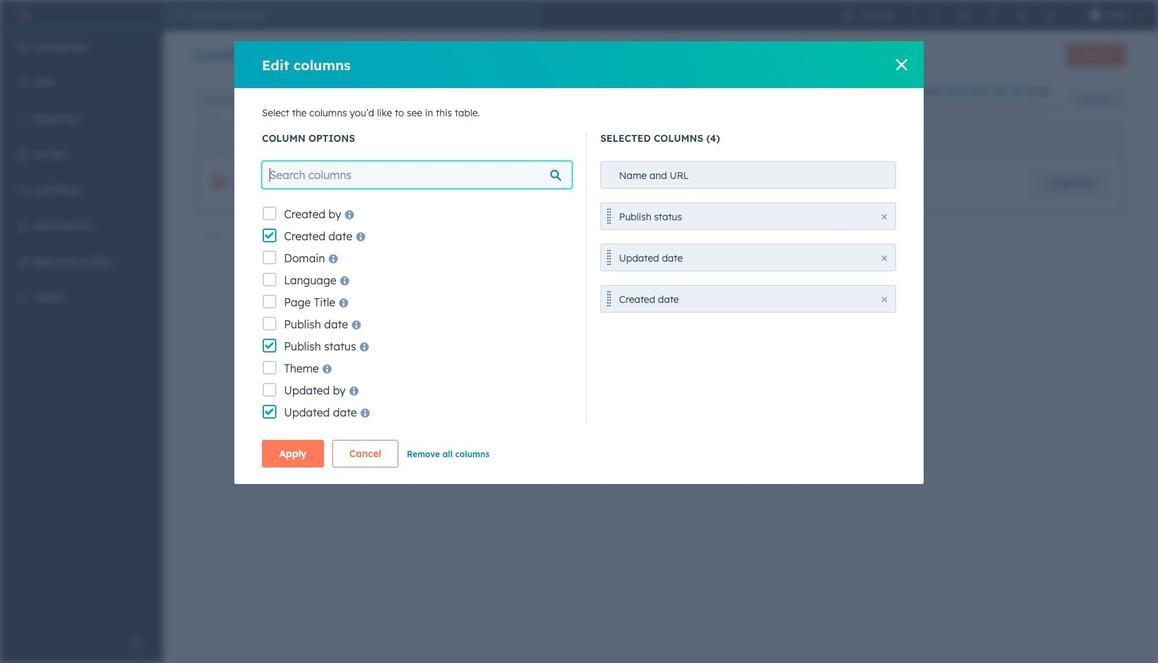 Task type: locate. For each thing, give the bounding box(es) containing it.
1 horizontal spatial press to sort. element
[[1103, 133, 1108, 144]]

banner
[[196, 40, 1125, 72]]

close image
[[896, 59, 907, 70], [882, 256, 887, 261]]

1 press to sort. image from the left
[[654, 133, 659, 142]]

1 vertical spatial close image
[[882, 214, 887, 220]]

progress bar
[[902, 103, 914, 114]]

2 vertical spatial close image
[[882, 297, 887, 303]]

0 vertical spatial close image
[[896, 59, 907, 70]]

1 horizontal spatial press to sort. image
[[1103, 133, 1108, 142]]

Search columns search field
[[262, 161, 572, 189]]

1 vertical spatial close image
[[882, 256, 887, 261]]

1 press to sort. element from the left
[[654, 133, 659, 144]]

press to sort. image for 2nd press to sort. "element" from left
[[1103, 133, 1108, 142]]

menu
[[834, 0, 1150, 30], [0, 30, 163, 629]]

Search HubSpot search field
[[185, 4, 542, 26]]

0 horizontal spatial press to sort. image
[[654, 133, 659, 142]]

close image
[[1055, 103, 1063, 112], [882, 214, 887, 220], [882, 297, 887, 303]]

0 vertical spatial close image
[[1055, 103, 1063, 112]]

dialog
[[234, 41, 924, 485]]

press to sort. element
[[654, 133, 659, 144], [1103, 133, 1108, 144]]

2 press to sort. image from the left
[[1103, 133, 1108, 142]]

press to sort. image
[[654, 133, 659, 142], [1103, 133, 1108, 142]]

howard n/a image
[[1089, 10, 1101, 21]]

press to sort. image for 2nd press to sort. "element" from right
[[654, 133, 659, 142]]

marketplaces image
[[958, 10, 969, 21]]

0 horizontal spatial menu
[[0, 30, 163, 629]]

pagination navigation
[[550, 278, 675, 297]]

0 horizontal spatial close image
[[882, 256, 887, 261]]

0 horizontal spatial press to sort. element
[[654, 133, 659, 144]]

help image
[[987, 10, 998, 21]]



Task type: describe. For each thing, give the bounding box(es) containing it.
2 press to sort. element from the left
[[1103, 133, 1108, 144]]

Search content search field
[[196, 86, 403, 114]]

settings image
[[1016, 10, 1027, 21]]

notifications image
[[1045, 10, 1056, 21]]

1 horizontal spatial menu
[[834, 0, 1150, 30]]

1 horizontal spatial close image
[[896, 59, 907, 70]]



Task type: vqa. For each thing, say whether or not it's contained in the screenshot.
the top the
no



